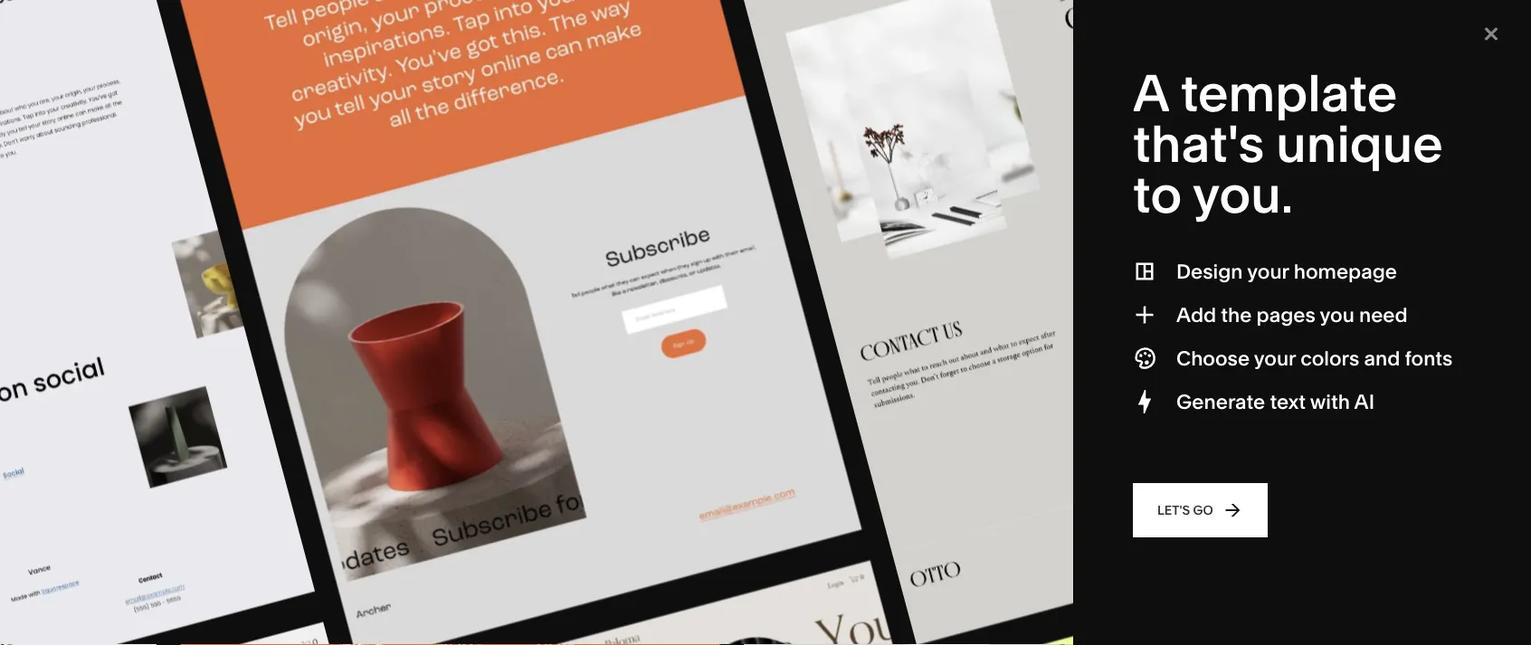 Task type: vqa. For each thing, say whether or not it's contained in the screenshot.
the Pay Monthly BUTTON
no



Task type: describe. For each thing, give the bounding box(es) containing it.
health
[[265, 239, 304, 254]]

non-
[[540, 212, 570, 227]]

topic
[[265, 99, 298, 111]]

fitness
[[838, 184, 880, 200]]

fonts
[[1405, 346, 1453, 370]]

favorites
[[1394, 95, 1457, 108]]

a template that's unique to you.
[[1133, 62, 1443, 226]]

weddings link
[[647, 239, 726, 254]]

(40)
[[281, 394, 304, 410]]

to inside a template that's unique to you.
[[1133, 163, 1182, 226]]

personal & cv link
[[265, 266, 367, 281]]

matches
[[136, 394, 189, 410]]

colors
[[1301, 346, 1360, 370]]

design your homepage
[[1177, 259, 1397, 283]]

fitness link
[[838, 184, 898, 200]]

the
[[1221, 302, 1252, 327]]

responsive
[[1008, 20, 1083, 38]]

customizable
[[1299, 3, 1391, 20]]

online store (40) , scheduling (18) , popular designs (28)
[[199, 394, 545, 410]]

1 horizontal spatial with
[[1310, 389, 1350, 414]]

started.
[[1260, 20, 1313, 38]]

aue sobol element
[[62, 497, 486, 645]]

profits
[[570, 212, 607, 227]]

art & design
[[265, 184, 339, 200]]

website
[[1086, 20, 1141, 38]]

scheduling (18) link
[[311, 394, 408, 410]]

store for online store (40) , scheduling (18) , popular designs (28)
[[244, 394, 278, 410]]

professional
[[456, 157, 529, 173]]

1 horizontal spatial you
[[1109, 3, 1134, 20]]

2 horizontal spatial you
[[1320, 302, 1355, 327]]

make any template yours with ease.
[[61, 0, 483, 78]]

photography link
[[265, 212, 360, 227]]

rotate image
[[547, 497, 971, 645]]

can
[[1138, 3, 1163, 20]]

& for design
[[285, 184, 294, 200]]

personal & cv
[[265, 266, 349, 281]]

nature & animals
[[838, 157, 940, 173]]

0 horizontal spatial popular
[[283, 130, 329, 146]]

real estate & properties link
[[647, 266, 807, 281]]

0 horizontal spatial you
[[1069, 0, 1095, 3]]

travel
[[647, 130, 682, 146]]

yours
[[61, 22, 182, 78]]

nature & animals link
[[838, 157, 958, 173]]

properties
[[727, 266, 788, 281]]

squarespace's
[[1194, 3, 1295, 20]]

estate
[[676, 266, 713, 281]]

0 vertical spatial designs
[[332, 130, 381, 146]]

75
[[61, 394, 75, 410]]

my
[[1373, 95, 1391, 108]]

store for online store templates ( 40 )
[[128, 454, 179, 479]]

let's go
[[1158, 503, 1213, 518]]

0 horizontal spatial design
[[297, 184, 339, 200]]

1 vertical spatial need
[[1359, 302, 1408, 327]]

choose
[[1177, 346, 1250, 370]]

templates
[[1144, 20, 1213, 38]]

food
[[456, 239, 487, 254]]

local business link
[[456, 184, 563, 200]]

services
[[532, 157, 583, 173]]

whether you need a portfolio website, an online store, or a personal blog, you can use squarespace's customizable and responsive website templates to get started.
[[1008, 0, 1421, 38]]

rotate element
[[547, 497, 971, 645]]

my favorites
[[1373, 95, 1457, 108]]

an
[[1271, 0, 1288, 3]]

1 , from the left
[[304, 394, 308, 410]]

blog,
[[1071, 3, 1106, 20]]

choose your colors and fonts
[[1177, 346, 1453, 370]]

online store (40) link
[[199, 394, 304, 410]]

1 a from the left
[[1137, 0, 1145, 3]]

add the pages you need
[[1177, 302, 1408, 327]]

zaatar image
[[1032, 497, 1456, 645]]

homepage
[[1294, 259, 1397, 283]]

your for choose
[[1254, 346, 1296, 370]]

template
[[77, 394, 134, 410]]

nature
[[838, 157, 878, 173]]

local business
[[456, 184, 544, 200]]

& right estate on the left top
[[716, 266, 724, 281]]

generate text with ai
[[1177, 389, 1375, 414]]

go
[[1193, 503, 1213, 518]]

real estate & properties
[[647, 266, 788, 281]]

templates
[[183, 454, 281, 479]]

40
[[292, 454, 315, 479]]

ease.
[[294, 22, 409, 78]]

get
[[1234, 20, 1257, 38]]

use
[[1166, 3, 1191, 20]]



Task type: locate. For each thing, give the bounding box(es) containing it.
zaatar element
[[1032, 497, 1456, 645]]

0 horizontal spatial a
[[1137, 0, 1145, 3]]

& for beauty
[[307, 239, 315, 254]]

generate
[[1177, 389, 1266, 414]]

store,
[[1337, 0, 1376, 3]]

(28)
[[522, 394, 545, 410]]

personal
[[265, 266, 317, 281]]

& left non-
[[528, 212, 537, 227]]

1 vertical spatial your
[[1254, 346, 1296, 370]]

)
[[315, 454, 321, 479]]

1 horizontal spatial to
[[1217, 20, 1231, 38]]

home
[[838, 130, 874, 146]]

1 vertical spatial template
[[1181, 62, 1398, 124]]

real
[[647, 266, 673, 281]]

1 horizontal spatial designs
[[466, 394, 518, 410]]

animals
[[892, 157, 940, 173]]

photography
[[265, 212, 341, 227]]

professional services link
[[456, 157, 601, 173]]

text
[[1270, 389, 1306, 414]]

professional services
[[456, 157, 583, 173]]

local
[[456, 184, 488, 200]]

design up add
[[1177, 259, 1243, 283]]

store
[[131, 129, 163, 145], [244, 394, 278, 410], [128, 454, 179, 479]]

make
[[61, 0, 181, 32]]

0 vertical spatial popular
[[283, 130, 329, 146]]

0 vertical spatial design
[[297, 184, 339, 200]]

0 horizontal spatial need
[[1098, 0, 1133, 3]]

your
[[1247, 259, 1289, 283], [1254, 346, 1296, 370]]

pages
[[1257, 302, 1316, 327]]

0 vertical spatial to
[[1217, 20, 1231, 38]]

75 template matches
[[61, 394, 189, 410]]

, right 'scheduling'
[[408, 394, 411, 410]]

& for animals
[[881, 157, 889, 173]]

designs
[[332, 130, 381, 146], [466, 394, 518, 410]]

design
[[297, 184, 339, 200], [1177, 259, 1243, 283]]

to left get
[[1217, 20, 1231, 38]]

0 vertical spatial store
[[131, 129, 163, 145]]

& right art
[[285, 184, 294, 200]]

(18)
[[387, 394, 408, 410]]

need down homepage
[[1359, 302, 1408, 327]]

with
[[192, 22, 283, 78], [1310, 389, 1350, 414]]

home & decor link
[[838, 130, 943, 146]]

that's
[[1133, 113, 1265, 175]]

a left the portfolio
[[1137, 0, 1145, 3]]

with up topic on the top left of the page
[[192, 22, 283, 78]]

& for non-
[[528, 212, 537, 227]]

template inside 'make any template yours with ease.'
[[278, 0, 474, 32]]

1 vertical spatial designs
[[466, 394, 518, 410]]

or
[[1380, 0, 1394, 3]]

store for online store
[[131, 129, 163, 145]]

popular
[[283, 130, 329, 146], [414, 394, 463, 410]]

2 vertical spatial online
[[61, 454, 123, 479]]

unique
[[1276, 113, 1443, 175]]

ai
[[1354, 389, 1375, 414]]

need inside whether you need a portfolio website, an online store, or a personal blog, you can use squarespace's customizable and responsive website templates to get started.
[[1098, 0, 1133, 3]]

template
[[278, 0, 474, 32], [1181, 62, 1398, 124]]

let's
[[1158, 503, 1190, 518]]

2 vertical spatial store
[[128, 454, 179, 479]]

a
[[1133, 62, 1169, 124]]

you up "website"
[[1069, 0, 1095, 3]]

online
[[88, 129, 128, 145], [199, 394, 241, 410], [61, 454, 123, 479]]

online for online store
[[88, 129, 128, 145]]

online store templates ( 40 )
[[61, 454, 321, 479]]

a right or
[[1397, 0, 1406, 3]]

fashion
[[456, 130, 503, 146]]

your up pages
[[1247, 259, 1289, 283]]

& for decor
[[877, 130, 886, 146]]

0 horizontal spatial with
[[192, 22, 283, 78]]

you left can
[[1109, 3, 1134, 20]]

art & design link
[[265, 184, 357, 200]]

1 horizontal spatial need
[[1359, 302, 1408, 327]]

popular right (18)
[[414, 394, 463, 410]]

design up photography link
[[297, 184, 339, 200]]

any
[[191, 0, 268, 32]]

1 horizontal spatial popular
[[414, 394, 463, 410]]

popular designs (28) link
[[414, 394, 545, 410]]

you up colors
[[1320, 302, 1355, 327]]

online down yours on the left of the page
[[88, 129, 128, 145]]

business
[[491, 184, 544, 200]]

, left 'scheduling'
[[304, 394, 308, 410]]

0 horizontal spatial to
[[1133, 163, 1182, 226]]

let's go button
[[1133, 483, 1268, 538]]

online
[[1292, 0, 1334, 3]]

weddings
[[647, 239, 708, 254]]

& for cv
[[320, 266, 328, 281]]

0 vertical spatial need
[[1098, 0, 1133, 3]]

my favorites link
[[1343, 90, 1457, 114]]

0 vertical spatial and
[[1394, 3, 1421, 20]]

1 horizontal spatial design
[[1177, 259, 1243, 283]]

to inside whether you need a portfolio website, an online store, or a personal blog, you can use squarespace's customizable and responsive website templates to get started.
[[1217, 20, 1231, 38]]

popular down topic on the top left of the page
[[283, 130, 329, 146]]

& right home
[[877, 130, 886, 146]]

health & beauty link
[[265, 239, 377, 254]]

online for online store (40) , scheduling (18) , popular designs (28)
[[199, 394, 241, 410]]

community & non-profits link
[[456, 212, 625, 227]]

0 horizontal spatial template
[[278, 0, 474, 32]]

0 vertical spatial template
[[278, 0, 474, 32]]

online right matches
[[199, 394, 241, 410]]

0 horizontal spatial designs
[[332, 130, 381, 146]]

community
[[456, 212, 525, 227]]

& right nature
[[881, 157, 889, 173]]

1 horizontal spatial template
[[1181, 62, 1398, 124]]

1 vertical spatial popular
[[414, 394, 463, 410]]

online down template
[[61, 454, 123, 479]]

whether
[[1008, 0, 1066, 3]]

cv
[[331, 266, 349, 281]]

1 vertical spatial store
[[244, 394, 278, 410]]

website,
[[1210, 0, 1268, 3]]

and right or
[[1394, 3, 1421, 20]]

you.
[[1193, 163, 1293, 226]]

template inside a template that's unique to you.
[[1181, 62, 1398, 124]]

1 vertical spatial design
[[1177, 259, 1243, 283]]

online store
[[88, 129, 163, 145]]

0 vertical spatial your
[[1247, 259, 1289, 283]]

beauty
[[318, 239, 359, 254]]

entertainment link
[[456, 266, 558, 281]]

1 vertical spatial with
[[1310, 389, 1350, 414]]

0 horizontal spatial ,
[[304, 394, 308, 410]]

1 horizontal spatial ,
[[408, 394, 411, 410]]

home & decor
[[838, 130, 925, 146]]

with inside 'make any template yours with ease.'
[[192, 22, 283, 78]]

1 horizontal spatial a
[[1397, 0, 1406, 3]]

decor
[[889, 130, 925, 146]]

and inside whether you need a portfolio website, an online store, or a personal blog, you can use squarespace's customizable and responsive website templates to get started.
[[1394, 3, 1421, 20]]

need up "website"
[[1098, 0, 1133, 3]]

(
[[286, 454, 292, 479]]

0 vertical spatial with
[[192, 22, 283, 78]]

& right the health
[[307, 239, 315, 254]]

designs up art & design link
[[332, 130, 381, 146]]

your up generate text with ai
[[1254, 346, 1296, 370]]

your for design
[[1247, 259, 1289, 283]]

&
[[877, 130, 886, 146], [881, 157, 889, 173], [285, 184, 294, 200], [528, 212, 537, 227], [307, 239, 315, 254], [320, 266, 328, 281], [716, 266, 724, 281]]

designs left (28)
[[466, 394, 518, 410]]

and left the fonts
[[1364, 346, 1400, 370]]

popular designs link
[[265, 130, 381, 146]]

2 , from the left
[[408, 394, 411, 410]]

1 vertical spatial and
[[1364, 346, 1400, 370]]

with left ai
[[1310, 389, 1350, 414]]

art
[[265, 184, 282, 200]]

popular designs
[[283, 130, 381, 146]]

to left you. at the right of page
[[1133, 163, 1182, 226]]

1 vertical spatial to
[[1133, 163, 1182, 226]]

1 vertical spatial online
[[199, 394, 241, 410]]

portfolio
[[1148, 0, 1207, 3]]

0 vertical spatial online
[[88, 129, 128, 145]]

entertainment
[[456, 266, 540, 281]]

add
[[1177, 302, 1217, 327]]

scheduling
[[311, 394, 383, 410]]

& left cv
[[320, 266, 328, 281]]

health & beauty
[[265, 239, 359, 254]]

2 a from the left
[[1397, 0, 1406, 3]]

online for online store templates ( 40 )
[[61, 454, 123, 479]]

aue sobol image
[[62, 497, 486, 645]]



